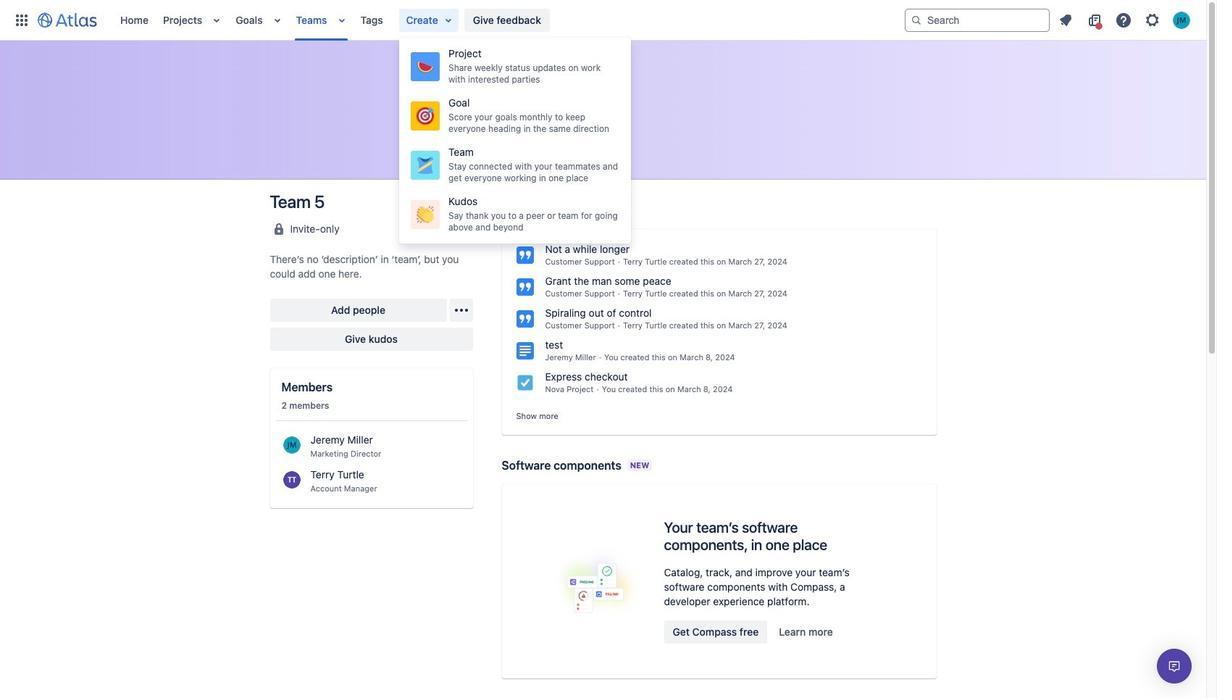 Task type: vqa. For each thing, say whether or not it's contained in the screenshot.
banner at the top of page
yes



Task type: locate. For each thing, give the bounding box(es) containing it.
0 horizontal spatial group
[[399, 38, 631, 244]]

:dart: image
[[417, 107, 434, 125]]

top element
[[9, 0, 905, 40]]

1 horizontal spatial list
[[1053, 8, 1198, 32]]

:running_shirt_with_sash: image
[[417, 157, 434, 174]]

list
[[113, 0, 905, 40], [1053, 8, 1198, 32]]

list item inside top element
[[399, 8, 459, 32]]

1 horizontal spatial group
[[664, 620, 842, 644]]

list item
[[399, 8, 459, 32]]

help image
[[1116, 11, 1133, 29]]

group
[[399, 38, 631, 244], [664, 620, 842, 644]]

actions image
[[453, 302, 470, 319]]

None search field
[[905, 8, 1050, 32]]

:watermelon: image
[[417, 58, 434, 75], [417, 58, 434, 75]]

0 horizontal spatial list
[[113, 0, 905, 40]]

banner
[[0, 0, 1207, 41]]



Task type: describe. For each thing, give the bounding box(es) containing it.
notifications image
[[1058, 11, 1075, 29]]

Search field
[[905, 8, 1050, 32]]

:clap: image
[[417, 206, 434, 223]]

1 vertical spatial group
[[664, 620, 842, 644]]

settings image
[[1145, 11, 1162, 29]]

search image
[[911, 14, 923, 26]]

account image
[[1174, 11, 1191, 29]]

0 vertical spatial group
[[399, 38, 631, 244]]

:dart: image
[[417, 107, 434, 125]]

:running_shirt_with_sash: image
[[417, 157, 434, 174]]

:clap: image
[[417, 206, 434, 223]]

switch to... image
[[13, 11, 30, 29]]



